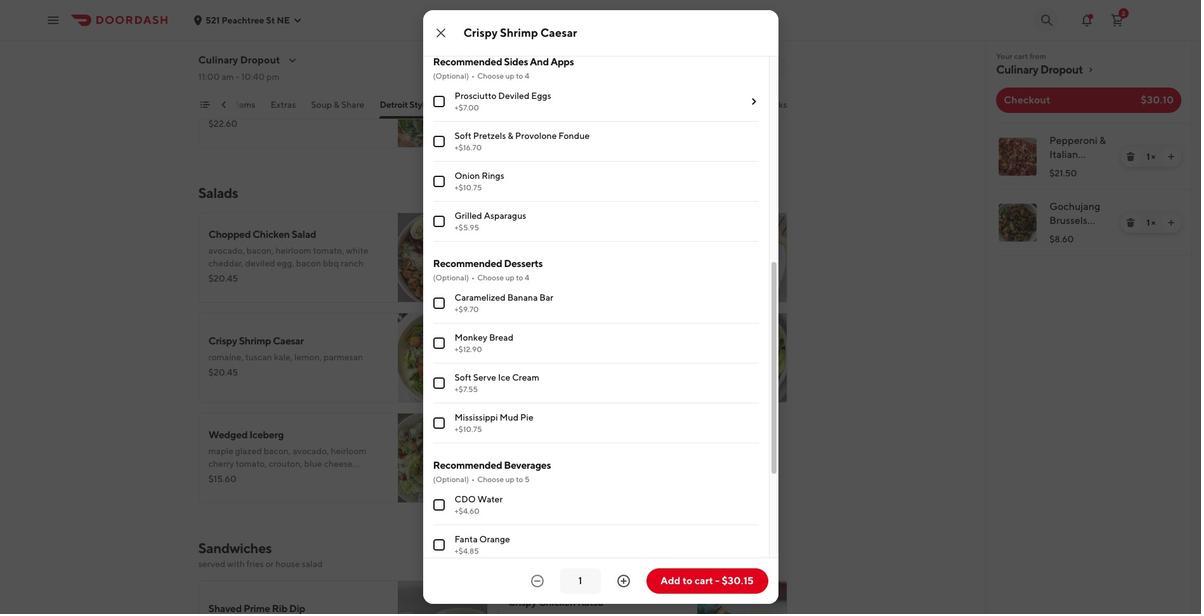Task type: locate. For each thing, give the bounding box(es) containing it.
0 vertical spatial choose
[[477, 71, 504, 81]]

3 $20.45 from the top
[[209, 368, 238, 378]]

white down ancient
[[580, 258, 602, 269]]

1 × right remove item from cart icon
[[1147, 218, 1156, 228]]

heirloom up egg,
[[276, 246, 311, 256]]

0 vertical spatial pizza
[[316, 74, 340, 86]]

1 horizontal spatial -
[[716, 575, 720, 587]]

add for chopped chicken salad image
[[455, 280, 473, 290]]

chopped chicken salad avocado, bacon, heirloom tomato, white cheddar, deviled egg, bacon bbq ranch $20.45
[[209, 229, 368, 284]]

caesar inside "crispy shrimp caesar romaine, tuscan kale, lemon, parmesan $20.45"
[[273, 335, 304, 347]]

to inside 'recommended desserts (optional) • choose up to 4'
[[516, 273, 523, 283]]

1 vertical spatial -
[[716, 575, 720, 587]]

choose up water
[[477, 475, 504, 484]]

prosciutto
[[455, 91, 497, 101]]

(optional) up caramelized
[[433, 273, 469, 283]]

recommended desserts group
[[433, 257, 759, 444]]

1 choose from the top
[[477, 71, 504, 81]]

tomato, up bbq at the left of the page
[[313, 246, 344, 256]]

1 horizontal spatial crispy
[[464, 26, 498, 39]]

0 vertical spatial avocado,
[[209, 246, 245, 256]]

st
[[266, 15, 275, 25]]

salad inside the chopped chicken salad avocado, bacon, heirloom tomato, white cheddar, deviled egg, bacon bbq ranch $20.45
[[292, 229, 316, 241]]

1 right remove item from cart image
[[1147, 152, 1150, 162]]

1 horizontal spatial maple
[[641, 258, 666, 269]]

black
[[209, 74, 233, 86]]

2 choose from the top
[[477, 273, 504, 283]]

pizza inside pepperoni & italian sausage pizza
[[1050, 176, 1074, 189]]

1 vertical spatial crispy
[[209, 335, 237, 347]]

0 vertical spatial up
[[506, 71, 515, 81]]

recommended up prosciutto
[[433, 56, 502, 68]]

sandwiches up the with in the bottom of the page
[[198, 540, 272, 557]]

chicken down decrease quantity by 1 icon
[[539, 597, 576, 609]]

avocado, down chopped
[[209, 246, 245, 256]]

0 horizontal spatial chicken
[[253, 229, 290, 241]]

heirloom up the cheese
[[331, 446, 367, 456]]

egg,
[[277, 258, 294, 269]]

crispy up romaine,
[[209, 335, 237, 347]]

caesar up apps on the left of the page
[[541, 26, 577, 39]]

•
[[472, 71, 475, 81], [472, 273, 475, 283], [472, 475, 475, 484]]

1 × from the top
[[1152, 152, 1156, 162]]

add inside crispy shrimp caesar dialog
[[661, 575, 681, 587]]

avocado, inside wedged iceberg maple glazed bacon, avocado, heirloom cherry tomato, crouton, blue cheese dressing
[[293, 446, 329, 456]]

0 horizontal spatial cheddar,
[[209, 258, 244, 269]]

1 horizontal spatial pizza
[[448, 100, 469, 110]]

chopped chicken salad image
[[398, 213, 488, 303]]

0 vertical spatial heirloom
[[276, 246, 311, 256]]

gochujang brussels sprouts $8.60
[[1050, 201, 1101, 244]]

3 choose from the top
[[477, 475, 504, 484]]

desserts
[[504, 258, 543, 270]]

bread
[[489, 333, 514, 343]]

culinary
[[198, 54, 238, 66], [997, 63, 1039, 76]]

1 vertical spatial chicken
[[539, 597, 576, 609]]

crispy chicken katsu image
[[697, 581, 787, 614]]

mushroom
[[266, 74, 315, 86]]

1 vertical spatial 1
[[1147, 218, 1150, 228]]

0 vertical spatial •
[[472, 71, 475, 81]]

1 vertical spatial +$10.75
[[455, 425, 482, 434]]

- right am
[[236, 72, 240, 82]]

+$10.75 down onion
[[455, 183, 482, 193]]

$17.20
[[508, 274, 534, 284]]

(optional) inside 'recommended desserts (optional) • choose up to 4'
[[433, 273, 469, 283]]

1 horizontal spatial heirloom
[[331, 446, 367, 456]]

recommended inside recommended sides and apps (optional) • choose up to 4
[[433, 56, 502, 68]]

cheap house salad image
[[697, 313, 787, 403]]

1 vertical spatial salad
[[570, 335, 595, 347]]

& for pepperoni
[[1100, 135, 1107, 147]]

2 • from the top
[[472, 273, 475, 283]]

no shrimp group
[[433, 0, 759, 40]]

remove item from cart image
[[1126, 218, 1136, 228]]

ice
[[498, 373, 511, 383]]

0 horizontal spatial sandwiches
[[198, 540, 272, 557]]

pizza right pan on the top of the page
[[448, 100, 469, 110]]

0 horizontal spatial &
[[334, 100, 340, 110]]

0 vertical spatial -
[[236, 72, 240, 82]]

0 vertical spatial cart
[[1015, 51, 1028, 61]]

to left 5
[[516, 475, 523, 484]]

2 horizontal spatial shrimp
[[500, 26, 538, 39]]

crispy inside "crispy shrimp caesar romaine, tuscan kale, lemon, parmesan $20.45"
[[209, 335, 237, 347]]

2 vertical spatial pizza
[[1050, 176, 1074, 189]]

choose
[[477, 71, 504, 81], [477, 273, 504, 283], [477, 475, 504, 484]]

pizza down sausage
[[1050, 176, 1074, 189]]

2 vertical spatial $20.45
[[209, 368, 238, 378]]

(optional) inside recommended beverages (optional) • choose up to 5
[[433, 475, 469, 484]]

2 1 from the top
[[1147, 218, 1150, 228]]

up down sides on the top left of the page
[[506, 71, 515, 81]]

italian
[[1050, 149, 1079, 161]]

0 vertical spatial white
[[346, 246, 368, 256]]

2 horizontal spatial crispy
[[508, 597, 537, 609]]

0 vertical spatial salad
[[292, 229, 316, 241]]

- left $30.15
[[716, 575, 720, 587]]

2 vertical spatial choose
[[477, 475, 504, 484]]

1 horizontal spatial tomato,
[[313, 246, 344, 256]]

remove item from cart image
[[1126, 152, 1136, 162]]

• inside recommended beverages (optional) • choose up to 5
[[472, 475, 475, 484]]

1 1 × from the top
[[1147, 152, 1156, 162]]

1 horizontal spatial sandwiches
[[525, 100, 573, 110]]

0 vertical spatial chicken
[[253, 229, 290, 241]]

4 down sides on the top left of the page
[[525, 71, 530, 81]]

0 vertical spatial 1 ×
[[1147, 152, 1156, 162]]

+$10.75 down mississippi
[[455, 425, 482, 434]]

1 horizontal spatial avocado,
[[293, 446, 329, 456]]

2 vertical spatial (optional)
[[433, 475, 469, 484]]

& inside pepperoni & italian sausage pizza
[[1100, 135, 1107, 147]]

culinary up 11:00
[[198, 54, 238, 66]]

0 horizontal spatial heirloom
[[276, 246, 311, 256]]

sandwiches inside sandwiches served with fries or house salad
[[198, 540, 272, 557]]

maple inside wedged iceberg maple glazed bacon, avocado, heirloom cherry tomato, crouton, blue cheese dressing
[[209, 446, 233, 456]]

No Shrimp checkbox
[[433, 20, 445, 31]]

• up cdo
[[472, 475, 475, 484]]

served
[[198, 559, 226, 569]]

pizza
[[316, 74, 340, 86], [448, 100, 469, 110], [1050, 176, 1074, 189]]

× left add one to cart image
[[1152, 218, 1156, 228]]

1
[[1147, 152, 1150, 162], [1147, 218, 1150, 228]]

1 vertical spatial sandwiches
[[198, 540, 272, 557]]

& right pretzels
[[508, 131, 514, 141]]

1 horizontal spatial cheddar,
[[604, 258, 639, 269]]

pm
[[267, 72, 280, 82]]

soup & share
[[311, 100, 365, 110]]

1 soft from the top
[[455, 131, 472, 141]]

0 horizontal spatial dropout
[[240, 54, 280, 66]]

& inside button
[[334, 100, 340, 110]]

bacon, inside the chopped chicken salad avocado, bacon, heirloom tomato, white cheddar, deviled egg, bacon bbq ranch $20.45
[[247, 246, 274, 256]]

11:00
[[198, 72, 220, 82]]

chicken inside the chopped chicken salad avocado, bacon, heirloom tomato, white cheddar, deviled egg, bacon bbq ranch $20.45
[[253, 229, 290, 241]]

2 recommended from the top
[[433, 258, 502, 270]]

bacon, up crouton,
[[264, 446, 291, 456]]

0 vertical spatial maple
[[641, 258, 666, 269]]

choose up prosciutto
[[477, 71, 504, 81]]

2 horizontal spatial &
[[1100, 135, 1107, 147]]

recommended for recommended beverages
[[433, 460, 502, 472]]

black truffle mushroom pizza smoked onion alfredo, mozzarella cheese, arugula $22.60
[[209, 74, 375, 129]]

soft inside soft pretzels & provolone fondue +$16.70
[[455, 131, 472, 141]]

caesar inside dialog
[[541, 26, 577, 39]]

0 vertical spatial salads
[[484, 100, 510, 110]]

2 soft from the top
[[455, 373, 472, 383]]

pepperoni & italian sausage pizza image
[[697, 0, 787, 48], [999, 138, 1037, 176]]

sandwiches for sandwiches
[[525, 100, 573, 110]]

up inside 'recommended desserts (optional) • choose up to 4'
[[506, 273, 515, 283]]

$20.45 down chopped
[[209, 274, 238, 284]]

cheddar, down the date,
[[604, 258, 639, 269]]

1 horizontal spatial chicken
[[539, 597, 576, 609]]

2 $20.45 from the top
[[209, 274, 238, 284]]

culinary down your cart from
[[997, 63, 1039, 76]]

1 vertical spatial tomato,
[[236, 459, 267, 469]]

recommended inside 'recommended desserts (optional) • choose up to 4'
[[433, 258, 502, 270]]

0 horizontal spatial shrimp
[[239, 335, 271, 347]]

salad right house
[[570, 335, 595, 347]]

add button for black truffle mushroom pizza
[[447, 120, 480, 140]]

$20.45 down romaine,
[[209, 368, 238, 378]]

no
[[455, 20, 467, 31]]

shrimp right no
[[469, 20, 498, 31]]

arugula
[[209, 103, 239, 114]]

tomato, down the glazed
[[236, 459, 267, 469]]

1 horizontal spatial cart
[[1015, 51, 1028, 61]]

1 vertical spatial 1 ×
[[1147, 218, 1156, 228]]

0 vertical spatial crispy
[[464, 26, 498, 39]]

recommended sides and apps (optional) • choose up to 4
[[433, 56, 574, 81]]

caesar up kale,
[[273, 335, 304, 347]]

3 • from the top
[[472, 475, 475, 484]]

add button for cheap house salad
[[747, 375, 780, 395]]

chicken up deviled
[[253, 229, 290, 241]]

pizza for mushroom
[[316, 74, 340, 86]]

onion rings +$10.75
[[455, 171, 505, 193]]

recommended for recommended desserts
[[433, 258, 502, 270]]

(optional) for recommended beverages
[[433, 475, 469, 484]]

1 vertical spatial ×
[[1152, 218, 1156, 228]]

1 vertical spatial •
[[472, 273, 475, 283]]

salads right +$7.00
[[484, 100, 510, 110]]

chicken for crispy
[[539, 597, 576, 609]]

salad for chicken
[[292, 229, 316, 241]]

dressing
[[209, 472, 242, 482]]

1 horizontal spatial salad
[[570, 335, 595, 347]]

cart left $30.15
[[695, 575, 714, 587]]

up down desserts
[[506, 273, 515, 283]]

blue
[[304, 459, 322, 469]]

+$10.75
[[455, 183, 482, 193], [455, 425, 482, 434]]

banana
[[508, 293, 538, 303]]

2 vertical spatial •
[[472, 475, 475, 484]]

grains,
[[594, 246, 620, 256]]

1 vertical spatial choose
[[477, 273, 504, 283]]

white
[[346, 246, 368, 256], [580, 258, 602, 269]]

0 horizontal spatial crispy
[[209, 335, 237, 347]]

1 vertical spatial up
[[506, 273, 515, 283]]

recommended for recommended sides and apps
[[433, 56, 502, 68]]

add one to cart image
[[1167, 218, 1177, 228]]

10:40
[[241, 72, 265, 82]]

1 for pepperoni & italian sausage pizza
[[1147, 152, 1150, 162]]

up inside recommended sides and apps (optional) • choose up to 4
[[506, 71, 515, 81]]

choose inside 'recommended desserts (optional) • choose up to 4'
[[477, 273, 504, 283]]

1 • from the top
[[472, 71, 475, 81]]

1 vertical spatial maple
[[209, 446, 233, 456]]

1 × for pepperoni & italian sausage pizza
[[1147, 152, 1156, 162]]

0 horizontal spatial pepperoni & italian sausage pizza image
[[697, 0, 787, 48]]

1 vertical spatial recommended
[[433, 258, 502, 270]]

0 vertical spatial soft
[[455, 131, 472, 141]]

to down sides on the top left of the page
[[516, 71, 523, 81]]

2 items, open order cart image
[[1110, 12, 1125, 28]]

1 vertical spatial (optional)
[[433, 273, 469, 283]]

0 vertical spatial caesar
[[541, 26, 577, 39]]

maple up cherry
[[209, 446, 233, 456]]

1 vertical spatial avocado,
[[293, 446, 329, 456]]

crispy down decrease quantity by 1 icon
[[508, 597, 537, 609]]

shrimp up sides on the top left of the page
[[500, 26, 538, 39]]

pizza up mozzarella
[[316, 74, 340, 86]]

choose inside recommended beverages (optional) • choose up to 5
[[477, 475, 504, 484]]

0 horizontal spatial cart
[[695, 575, 714, 587]]

open menu image
[[46, 12, 61, 28]]

1 horizontal spatial &
[[508, 131, 514, 141]]

shrimp inside group
[[469, 20, 498, 31]]

dropout up 10:40 at left top
[[240, 54, 280, 66]]

- inside button
[[716, 575, 720, 587]]

to left $30.15
[[683, 575, 693, 587]]

sandwiches for sandwiches served with fries or house salad
[[198, 540, 272, 557]]

0 vertical spatial (optional)
[[433, 71, 469, 81]]

1 right remove item from cart icon
[[1147, 218, 1150, 228]]

list
[[986, 123, 1192, 256]]

1 vertical spatial $20.45
[[209, 274, 238, 284]]

0 vertical spatial sandwiches
[[525, 100, 573, 110]]

asparagus
[[484, 211, 526, 221]]

1 (optional) from the top
[[433, 71, 469, 81]]

tomato, inside the chopped chicken salad avocado, bacon, heirloom tomato, white cheddar, deviled egg, bacon bbq ranch $20.45
[[313, 246, 344, 256]]

cheddar, down chopped
[[209, 258, 244, 269]]

1 × right remove item from cart image
[[1147, 152, 1156, 162]]

up for desserts
[[506, 273, 515, 283]]

0 horizontal spatial pizza
[[316, 74, 340, 86]]

soft inside soft serve ice cream +$7.55
[[455, 373, 472, 383]]

×
[[1152, 152, 1156, 162], [1152, 218, 1156, 228]]

soup
[[311, 100, 332, 110]]

dropout down 'from'
[[1041, 63, 1083, 76]]

add button for wedged iceberg
[[447, 475, 480, 496]]

gochujang brussels sprouts image
[[999, 204, 1037, 242]]

to
[[516, 71, 523, 81], [516, 273, 523, 283], [516, 475, 523, 484], [683, 575, 693, 587]]

& right the soup
[[334, 100, 340, 110]]

recommended beverages (optional) • choose up to 5
[[433, 460, 551, 484]]

0 vertical spatial ×
[[1152, 152, 1156, 162]]

2 cheddar, from the left
[[604, 258, 639, 269]]

2 up from the top
[[506, 273, 515, 283]]

2 4 from the top
[[525, 273, 530, 283]]

0 horizontal spatial maple
[[209, 446, 233, 456]]

$20.45 left the st
[[209, 18, 238, 29]]

3 (optional) from the top
[[433, 475, 469, 484]]

0 vertical spatial bacon,
[[247, 246, 274, 256]]

1 vertical spatial bacon,
[[264, 446, 291, 456]]

choose up caramelized
[[477, 273, 504, 283]]

culinary dropout down 'from'
[[997, 63, 1083, 76]]

popular
[[200, 100, 231, 110]]

crispy inside dialog
[[464, 26, 498, 39]]

• inside 'recommended desserts (optional) • choose up to 4'
[[472, 273, 475, 283]]

iceberg
[[249, 429, 284, 441]]

soft for soft serve ice cream
[[455, 373, 472, 383]]

bacon, up deviled
[[247, 246, 274, 256]]

1 vertical spatial salads
[[198, 185, 238, 201]]

3 up from the top
[[506, 475, 515, 484]]

pan
[[431, 100, 446, 110]]

maple down pistachio,
[[641, 258, 666, 269]]

1 horizontal spatial salads
[[484, 100, 510, 110]]

None checkbox
[[433, 96, 445, 107], [433, 136, 445, 147], [433, 176, 445, 187], [433, 216, 445, 227], [433, 298, 445, 309], [433, 500, 445, 511], [433, 540, 445, 551], [433, 96, 445, 107], [433, 136, 445, 147], [433, 176, 445, 187], [433, 216, 445, 227], [433, 298, 445, 309], [433, 500, 445, 511], [433, 540, 445, 551]]

1 vertical spatial soft
[[455, 373, 472, 383]]

0 horizontal spatial caesar
[[273, 335, 304, 347]]

soft up +$16.70
[[455, 131, 472, 141]]

salad up bacon
[[292, 229, 316, 241]]

$30.10
[[1141, 94, 1174, 106]]

2 horizontal spatial pizza
[[1050, 176, 1074, 189]]

add
[[455, 25, 473, 35], [455, 125, 473, 135], [455, 280, 473, 290], [755, 280, 772, 290], [455, 380, 473, 390], [755, 380, 772, 390], [455, 481, 473, 491], [661, 575, 681, 587]]

1 ×
[[1147, 152, 1156, 162], [1147, 218, 1156, 228]]

gochujang
[[1050, 201, 1101, 213]]

• up caramelized
[[472, 273, 475, 283]]

to inside recommended sides and apps (optional) • choose up to 4
[[516, 71, 523, 81]]

wedged
[[209, 429, 248, 441]]

smoked
[[209, 91, 240, 101]]

0 vertical spatial +$10.75
[[455, 183, 482, 193]]

5
[[525, 475, 530, 484]]

bar
[[540, 293, 554, 303]]

cart
[[1015, 51, 1028, 61], [695, 575, 714, 587]]

crispy for crispy chicken katsu
[[508, 597, 537, 609]]

soft
[[455, 131, 472, 141], [455, 373, 472, 383]]

to down desserts
[[516, 273, 523, 283]]

0 horizontal spatial tomato,
[[236, 459, 267, 469]]

1 up from the top
[[506, 71, 515, 81]]

(optional) up cdo
[[433, 475, 469, 484]]

choose for desserts
[[477, 273, 504, 283]]

1 recommended from the top
[[433, 56, 502, 68]]

up inside recommended beverages (optional) • choose up to 5
[[506, 475, 515, 484]]

2 1 × from the top
[[1147, 218, 1156, 228]]

your cart from
[[997, 51, 1047, 61]]

cheese pizza image
[[398, 0, 488, 48]]

1 1 from the top
[[1147, 152, 1150, 162]]

pepperoni & italian sausage pizza
[[1050, 135, 1107, 189]]

maple inside bartlett pear, ancient grains, date, pistachio, toasted mulberry, white cheddar, maple tahini vinaigrette
[[641, 258, 666, 269]]

white up ranch
[[346, 246, 368, 256]]

1 +$10.75 from the top
[[455, 183, 482, 193]]

3 recommended from the top
[[433, 460, 502, 472]]

up for beverages
[[506, 475, 515, 484]]

1 horizontal spatial white
[[580, 258, 602, 269]]

up
[[506, 71, 515, 81], [506, 273, 515, 283], [506, 475, 515, 484]]

bartlett pear, ancient grains, date, pistachio, toasted mulberry, white cheddar, maple tahini vinaigrette
[[508, 246, 683, 281]]

crispy for crispy shrimp caesar romaine, tuscan kale, lemon, parmesan $20.45
[[209, 335, 237, 347]]

0 horizontal spatial white
[[346, 246, 368, 256]]

mississippi
[[455, 413, 498, 423]]

× left add one to cart icon
[[1152, 152, 1156, 162]]

+$4.60
[[455, 507, 480, 516]]

• for beverages
[[472, 475, 475, 484]]

pepperoni
[[1050, 135, 1098, 147]]

1 vertical spatial pizza
[[448, 100, 469, 110]]

shrimp
[[469, 20, 498, 31], [500, 26, 538, 39], [239, 335, 271, 347]]

monkey
[[455, 333, 488, 343]]

1 cheddar, from the left
[[209, 258, 244, 269]]

pizza inside black truffle mushroom pizza smoked onion alfredo, mozzarella cheese, arugula $22.60
[[316, 74, 340, 86]]

crispy shrimp caesar
[[464, 26, 577, 39]]

4 down desserts
[[525, 273, 530, 283]]

sandwiches up "provolone"
[[525, 100, 573, 110]]

crispy right close crispy shrimp caesar image
[[464, 26, 498, 39]]

recommended desserts (optional) • choose up to 4
[[433, 258, 543, 283]]

0 vertical spatial 4
[[525, 71, 530, 81]]

1 vertical spatial caesar
[[273, 335, 304, 347]]

recommended inside recommended beverages (optional) • choose up to 5
[[433, 460, 502, 472]]

recommended down +$5.95
[[433, 258, 502, 270]]

2 vertical spatial up
[[506, 475, 515, 484]]

deviled
[[245, 258, 275, 269]]

shaved prime rib dip image
[[398, 581, 488, 614]]

2 × from the top
[[1152, 218, 1156, 228]]

add one to cart image
[[1167, 152, 1177, 162]]

1 4 from the top
[[525, 71, 530, 81]]

cart right your
[[1015, 51, 1028, 61]]

& right pepperoni
[[1100, 135, 1107, 147]]

black truffle mushroom pizza image
[[398, 58, 488, 148]]

bacon, inside wedged iceberg maple glazed bacon, avocado, heirloom cherry tomato, crouton, blue cheese dressing
[[264, 446, 291, 456]]

1 vertical spatial 4
[[525, 273, 530, 283]]

+$16.70
[[455, 143, 482, 153]]

culinary dropout up 11:00 am - 10:40 pm
[[198, 54, 280, 66]]

2 (optional) from the top
[[433, 273, 469, 283]]

add button for crispy shrimp caesar
[[447, 375, 480, 395]]

sandwiches
[[525, 100, 573, 110], [198, 540, 272, 557]]

2 +$10.75 from the top
[[455, 425, 482, 434]]

dropout
[[240, 54, 280, 66], [1041, 63, 1083, 76]]

recommended
[[433, 56, 502, 68], [433, 258, 502, 270], [433, 460, 502, 472]]

0 vertical spatial 1
[[1147, 152, 1150, 162]]

avocado, up the 'blue'
[[293, 446, 329, 456]]

0 horizontal spatial avocado,
[[209, 246, 245, 256]]

521 peachtree st ne button
[[193, 15, 303, 25]]

4
[[525, 71, 530, 81], [525, 273, 530, 283]]

2 vertical spatial recommended
[[433, 460, 502, 472]]

mud
[[500, 413, 519, 423]]

salads up chopped
[[198, 185, 238, 201]]

• up prosciutto
[[472, 71, 475, 81]]

prosciutto deviled eggs +$7.00
[[455, 91, 551, 113]]

None checkbox
[[433, 338, 445, 349], [433, 378, 445, 389], [433, 418, 445, 429], [433, 338, 445, 349], [433, 378, 445, 389], [433, 418, 445, 429]]

eggs
[[531, 91, 551, 101]]

1 horizontal spatial pepperoni & italian sausage pizza image
[[999, 138, 1037, 176]]

1 vertical spatial cart
[[695, 575, 714, 587]]

recommended up cdo
[[433, 460, 502, 472]]

detroit style pan pizza
[[380, 100, 469, 110]]

(optional) up pan on the top of the page
[[433, 71, 469, 81]]

0 vertical spatial pepperoni & italian sausage pizza image
[[697, 0, 787, 48]]

crispy shrimp caesar romaine, tuscan kale, lemon, parmesan $20.45
[[209, 335, 363, 378]]

0 vertical spatial tomato,
[[313, 246, 344, 256]]

shrimp inside "crispy shrimp caesar romaine, tuscan kale, lemon, parmesan $20.45"
[[239, 335, 271, 347]]

soft for soft pretzels & provolone fondue
[[455, 131, 472, 141]]

soft up +$7.55
[[455, 373, 472, 383]]

shrimp up tuscan
[[239, 335, 271, 347]]

0 horizontal spatial salad
[[292, 229, 316, 241]]

up left 5
[[506, 475, 515, 484]]



Task type: vqa. For each thing, say whether or not it's contained in the screenshot.
17 to the left
no



Task type: describe. For each thing, give the bounding box(es) containing it.
crispy for crispy shrimp caesar
[[464, 26, 498, 39]]

butternut squash & kale image
[[697, 213, 787, 303]]

onion
[[455, 171, 480, 181]]

1 horizontal spatial culinary
[[997, 63, 1039, 76]]

share
[[341, 100, 365, 110]]

pizza for pan
[[448, 100, 469, 110]]

add for crispy shrimp caesar image
[[455, 380, 473, 390]]

caesar for crispy shrimp caesar romaine, tuscan kale, lemon, parmesan $20.45
[[273, 335, 304, 347]]

peachtree
[[222, 15, 264, 25]]

pie
[[521, 413, 534, 423]]

salad for house
[[570, 335, 595, 347]]

cart inside button
[[695, 575, 714, 587]]

cdo water +$4.60
[[455, 495, 503, 516]]

+$10.75 inside "mississippi mud pie +$10.75"
[[455, 425, 482, 434]]

lemon,
[[295, 352, 322, 362]]

bacon
[[296, 258, 321, 269]]

crispy shrimp caesar image
[[398, 313, 488, 403]]

vinaigrette
[[533, 271, 576, 281]]

choose inside recommended sides and apps (optional) • choose up to 4
[[477, 71, 504, 81]]

1 vertical spatial pepperoni & italian sausage pizza image
[[999, 138, 1037, 176]]

choose for beverages
[[477, 475, 504, 484]]

scroll menu navigation left image
[[219, 100, 229, 110]]

dropout inside culinary dropout link
[[1041, 63, 1083, 76]]

toasted
[[508, 258, 539, 269]]

serve
[[473, 373, 496, 383]]

521
[[206, 15, 220, 25]]

ancient
[[562, 246, 592, 256]]

to inside button
[[683, 575, 693, 587]]

grilled
[[455, 211, 482, 221]]

soft serve ice cream +$7.55
[[455, 373, 540, 394]]

extras
[[271, 100, 296, 110]]

bacon, for iceberg
[[264, 446, 291, 456]]

1 horizontal spatial culinary dropout
[[997, 63, 1083, 76]]

shrimp for crispy shrimp caesar romaine, tuscan kale, lemon, parmesan $20.45
[[239, 335, 271, 347]]

& for soup
[[334, 100, 340, 110]]

add for cheese pizza image
[[455, 25, 473, 35]]

0 horizontal spatial salads
[[198, 185, 238, 201]]

fanta
[[455, 535, 478, 545]]

$30.15
[[722, 575, 754, 587]]

4 inside 'recommended desserts (optional) • choose up to 4'
[[525, 273, 530, 283]]

avocado, inside the chopped chicken salad avocado, bacon, heirloom tomato, white cheddar, deviled egg, bacon bbq ranch $20.45
[[209, 246, 245, 256]]

soft pretzels & provolone fondue +$16.70
[[455, 131, 590, 153]]

add button for chopped chicken salad
[[447, 275, 480, 295]]

sandwiches button
[[525, 98, 573, 119]]

chopped
[[209, 229, 251, 241]]

1 for gochujang brussels sprouts
[[1147, 218, 1150, 228]]

pistachio,
[[644, 246, 683, 256]]

cheddar, inside the chopped chicken salad avocado, bacon, heirloom tomato, white cheddar, deviled egg, bacon bbq ranch $20.45
[[209, 258, 244, 269]]

to inside recommended beverages (optional) • choose up to 5
[[516, 475, 523, 484]]

recommended beverages group
[[433, 459, 759, 614]]

crispy chicken katsu
[[508, 597, 604, 609]]

white inside bartlett pear, ancient grains, date, pistachio, toasted mulberry, white cheddar, maple tahini vinaigrette
[[580, 258, 602, 269]]

+$12.90
[[455, 345, 482, 354]]

11:00 am - 10:40 pm
[[198, 72, 280, 82]]

shrimp for no shrimp
[[469, 20, 498, 31]]

mulberry,
[[540, 258, 578, 269]]

cheddar, inside bartlett pear, ancient grains, date, pistachio, toasted mulberry, white cheddar, maple tahini vinaigrette
[[604, 258, 639, 269]]

wedged iceberg maple glazed bacon, avocado, heirloom cherry tomato, crouton, blue cheese dressing
[[209, 429, 367, 482]]

4 inside recommended sides and apps (optional) • choose up to 4
[[525, 71, 530, 81]]

tomato, inside wedged iceberg maple glazed bacon, avocado, heirloom cherry tomato, crouton, blue cheese dressing
[[236, 459, 267, 469]]

$8.60
[[1050, 234, 1074, 244]]

0 horizontal spatial -
[[236, 72, 240, 82]]

heirloom inside wedged iceberg maple glazed bacon, avocado, heirloom cherry tomato, crouton, blue cheese dressing
[[331, 446, 367, 456]]

add for butternut squash & kale image at the right top
[[755, 280, 772, 290]]

house
[[276, 559, 300, 569]]

cherry
[[209, 459, 234, 469]]

crouton,
[[269, 459, 303, 469]]

1 $20.45 from the top
[[209, 18, 238, 29]]

brussels
[[1050, 215, 1088, 227]]

mississippi mud pie +$10.75
[[455, 413, 534, 434]]

0 horizontal spatial culinary dropout
[[198, 54, 280, 66]]

add for black truffle mushroom pizza image
[[455, 125, 473, 135]]

pretzels
[[473, 131, 506, 141]]

Current quantity is 1 number field
[[568, 574, 593, 588]]

from
[[1030, 51, 1047, 61]]

fries
[[247, 559, 264, 569]]

cream
[[512, 373, 540, 383]]

cheap house salad
[[508, 335, 595, 347]]

beverages
[[504, 460, 551, 472]]

crispy shrimp caesar dialog
[[423, 0, 779, 614]]

romaine,
[[209, 352, 244, 362]]

pear,
[[541, 246, 560, 256]]

orange
[[480, 535, 510, 545]]

close crispy shrimp caesar image
[[433, 25, 448, 41]]

Item Search search field
[[605, 60, 777, 74]]

$9.15
[[508, 368, 530, 378]]

water
[[478, 495, 503, 505]]

white inside the chopped chicken salad avocado, bacon, heirloom tomato, white cheddar, deviled egg, bacon bbq ranch $20.45
[[346, 246, 368, 256]]

+$5.95
[[455, 223, 479, 232]]

grilled asparagus +$5.95
[[455, 211, 526, 232]]

1 × for gochujang brussels sprouts
[[1147, 218, 1156, 228]]

2 button
[[1105, 7, 1131, 33]]

no shrimp
[[455, 20, 498, 31]]

2
[[1122, 9, 1126, 17]]

heirloom inside the chopped chicken salad avocado, bacon, heirloom tomato, white cheddar, deviled egg, bacon bbq ranch $20.45
[[276, 246, 311, 256]]

notification bell image
[[1080, 12, 1095, 28]]

& inside soft pretzels & provolone fondue +$16.70
[[508, 131, 514, 141]]

house
[[540, 335, 569, 347]]

truffle
[[235, 74, 264, 86]]

caramelized banana bar +$9.70
[[455, 293, 554, 314]]

521 peachtree st ne
[[206, 15, 290, 25]]

alfredo,
[[267, 91, 297, 101]]

your
[[997, 51, 1013, 61]]

$20.45 inside "crispy shrimp caesar romaine, tuscan kale, lemon, parmesan $20.45"
[[209, 368, 238, 378]]

increase quantity by 1 image
[[616, 574, 631, 589]]

ranch
[[341, 258, 364, 269]]

salads button
[[484, 98, 510, 119]]

add to cart - $30.15 button
[[647, 569, 768, 594]]

recommended sides and apps group
[[433, 55, 759, 242]]

rings
[[482, 171, 505, 181]]

bartlett
[[508, 246, 539, 256]]

decrease quantity by 1 image
[[530, 574, 545, 589]]

deviled
[[498, 91, 530, 101]]

am
[[222, 72, 234, 82]]

detroit
[[380, 100, 408, 110]]

soup & share button
[[311, 98, 365, 119]]

glazed
[[235, 446, 262, 456]]

cheese,
[[344, 91, 375, 101]]

caesar for crispy shrimp caesar
[[541, 26, 577, 39]]

date,
[[622, 246, 642, 256]]

drinks
[[762, 100, 787, 110]]

$20.45 inside the chopped chicken salad avocado, bacon, heirloom tomato, white cheddar, deviled egg, bacon bbq ranch $20.45
[[209, 274, 238, 284]]

0 horizontal spatial culinary
[[198, 54, 238, 66]]

fanta orange +$4.85
[[455, 535, 510, 556]]

chicken for chopped
[[253, 229, 290, 241]]

shrimp for crispy shrimp caesar
[[500, 26, 538, 39]]

wedged iceberg image
[[398, 413, 488, 503]]

(optional) inside recommended sides and apps (optional) • choose up to 4
[[433, 71, 469, 81]]

apps
[[551, 56, 574, 68]]

(optional) for recommended desserts
[[433, 273, 469, 283]]

list containing pepperoni & italian sausage pizza
[[986, 123, 1192, 256]]

+$4.85
[[455, 547, 479, 556]]

salad
[[302, 559, 323, 569]]

monkey bread +$12.90
[[455, 333, 514, 354]]

+$9.70
[[455, 305, 479, 314]]

sandwiches served with fries or house salad
[[198, 540, 323, 569]]

caramelized
[[455, 293, 506, 303]]

with
[[227, 559, 245, 569]]

+$10.75 inside onion rings +$10.75
[[455, 183, 482, 193]]

cheap
[[508, 335, 538, 347]]

• for desserts
[[472, 273, 475, 283]]

provolone
[[515, 131, 557, 141]]

culinary dropout link
[[997, 62, 1182, 77]]

• inside recommended sides and apps (optional) • choose up to 4
[[472, 71, 475, 81]]

sausage
[[1050, 162, 1088, 175]]

bacon, for chicken
[[247, 246, 274, 256]]

$22.60
[[209, 119, 238, 129]]

popular items button
[[200, 98, 255, 119]]

× for pepperoni & italian sausage pizza
[[1152, 152, 1156, 162]]

add for cheap house salad image
[[755, 380, 772, 390]]

× for gochujang brussels sprouts
[[1152, 218, 1156, 228]]

style
[[410, 100, 429, 110]]

add for wedged iceberg image
[[455, 481, 473, 491]]



